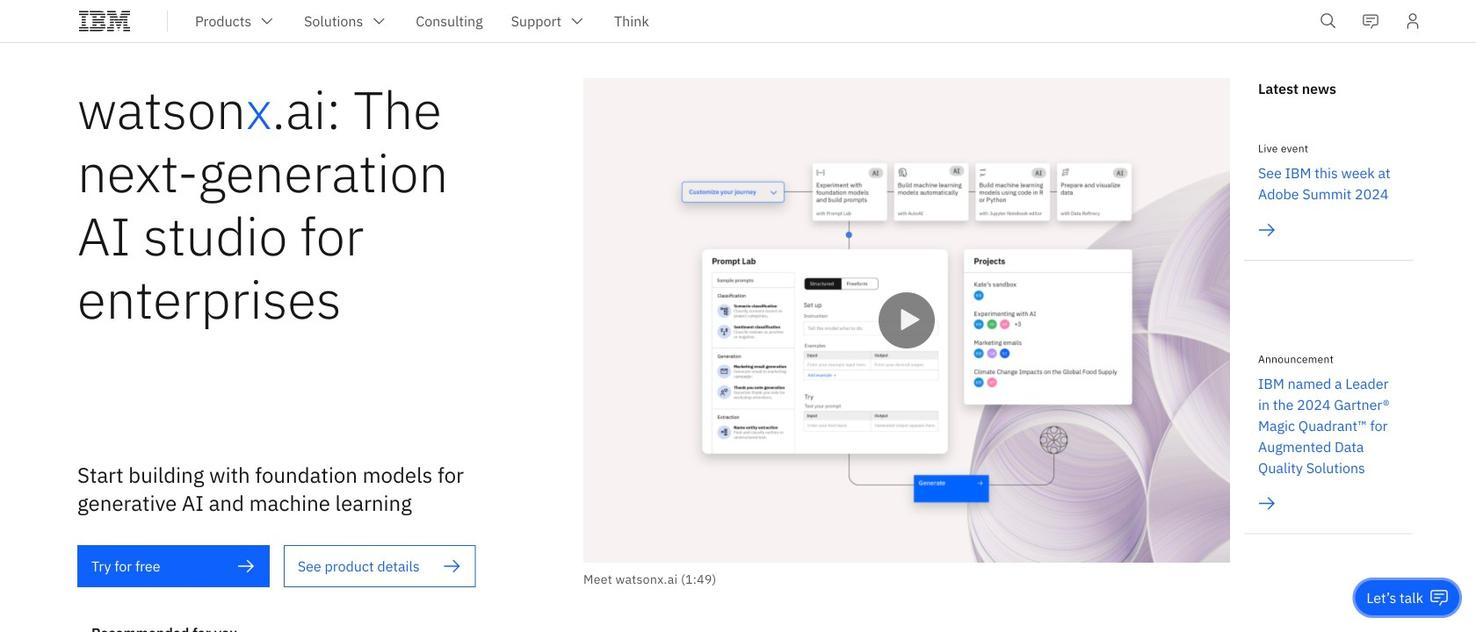 Task type: describe. For each thing, give the bounding box(es) containing it.
let's talk element
[[1367, 589, 1423, 608]]



